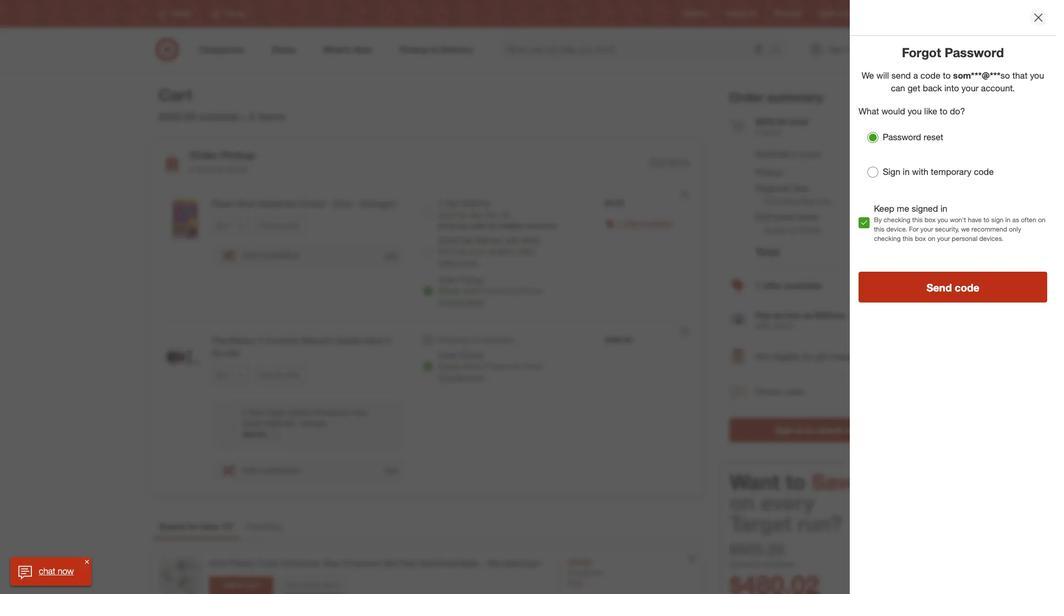 Task type: locate. For each thing, give the bounding box(es) containing it.
shipt
[[522, 236, 540, 245]]

save for later for breakfast
[[261, 221, 300, 229]]

later left (
[[201, 521, 220, 532]]

40ct plastic finial christmas tree ornament set pale teal/gold/slate - wondershop™ link
[[209, 558, 542, 570]]

1 horizontal spatial password
[[945, 45, 1005, 60]]

by
[[459, 210, 467, 220], [489, 222, 496, 230]]

1 vertical spatial change store button
[[438, 372, 485, 383]]

sign down the promo code
[[776, 425, 794, 436]]

5%
[[866, 470, 898, 495]]

2
[[249, 110, 255, 123], [756, 128, 761, 137], [190, 165, 194, 174], [485, 286, 489, 296], [386, 335, 391, 346], [485, 362, 489, 371], [243, 408, 247, 417]]

order pickup ready within 2 hours at pinole change store for store pickup radio
[[438, 275, 543, 307]]

sign inside button
[[776, 425, 794, 436]]

1 vertical spatial target
[[730, 512, 792, 537]]

chat now dialog
[[11, 558, 92, 586]]

1 vertical spatial it
[[453, 247, 457, 256]]

run?
[[798, 512, 843, 537]]

sign in with temporary code
[[883, 166, 994, 177]]

by down nov
[[489, 222, 496, 230]]

Password reset radio
[[868, 132, 879, 143]]

0 horizontal spatial offer
[[625, 219, 641, 228]]

2 store from the top
[[467, 373, 485, 382]]

chat now
[[39, 566, 74, 577]]

0 vertical spatial save
[[261, 221, 275, 229]]

allstate
[[301, 419, 327, 428]]

add
[[242, 251, 257, 260], [384, 251, 398, 260], [242, 466, 257, 475], [384, 466, 398, 475], [224, 581, 236, 590]]

at for store pickup option
[[513, 362, 519, 371]]

at down the shipping not available
[[513, 362, 519, 371]]

- inside the 2 year video games protection plan ($450-$499.99) - allstate
[[296, 419, 299, 428]]

change for store pickup option
[[438, 373, 465, 382]]

wondershop™
[[487, 558, 542, 569]]

shipping
[[438, 335, 469, 345]]

target left circle on the top right
[[819, 10, 837, 18]]

with up 6pm
[[506, 236, 520, 245]]

items inside $555.03 total 2 items
[[763, 128, 782, 137]]

1 offer available button down $5.29
[[618, 218, 672, 229]]

0 horizontal spatial password
[[883, 132, 922, 143]]

1 horizontal spatial subtotal
[[763, 559, 795, 570]]

0 vertical spatial order pickup ready within 2 hours at pinole change store
[[438, 275, 543, 307]]

1 vertical spatial hours
[[491, 362, 511, 371]]

pinole inside order pickup 2 items at pinole
[[226, 165, 247, 174]]

0 vertical spatial 1 offer available button
[[618, 218, 672, 229]]

in inside button
[[797, 425, 804, 436]]

0 vertical spatial substitute
[[265, 251, 299, 260]]

add to cart button
[[209, 577, 274, 594]]

0 horizontal spatial with
[[506, 236, 520, 245]]

$10.50
[[569, 558, 592, 567]]

box
[[925, 216, 936, 224], [916, 235, 927, 243]]

it down day
[[453, 210, 457, 220]]

will
[[877, 70, 890, 81]]

get
[[908, 82, 921, 93]]

0 vertical spatial save for later button
[[256, 217, 305, 234]]

items inside button
[[324, 581, 340, 589]]

promo code
[[756, 387, 805, 398]]

playstation 5 console marvel&#39;s spider-man 2 bundle image
[[161, 335, 205, 379]]

0 vertical spatial later
[[287, 221, 300, 229]]

pickup down 2 items
[[221, 149, 255, 161]]

2 hours from the top
[[491, 362, 511, 371]]

1 vertical spatial order pickup ready within 2 hours at pinole change store
[[438, 351, 543, 382]]

1 order pickup ready within 2 hours at pinole change store from the top
[[438, 275, 543, 307]]

affirm image
[[730, 312, 747, 330]]

ready right store pickup radio
[[438, 286, 460, 296]]

low
[[786, 310, 801, 321]]

not eligible for gift message
[[756, 351, 867, 362]]

2 order pickup ready within 2 hours at pinole change store from the top
[[438, 351, 543, 382]]

cart item ready to fulfill group containing raisin bran breakfast cereal - 24oz - kellogg's
[[152, 184, 703, 321]]

1 horizontal spatial $505.28
[[730, 540, 785, 559]]

2 vertical spatial available
[[484, 335, 514, 345]]

it inside same day delivery with shipt get it as soon as 6pm today learn more
[[453, 247, 457, 256]]

pickup down the shipping not available
[[460, 351, 484, 360]]

None checkbox
[[859, 217, 870, 228]]

0 vertical spatial with
[[913, 166, 929, 177]]

a down breakfast
[[259, 251, 263, 260]]

0 horizontal spatial 1 offer available button
[[618, 218, 672, 229]]

1 vertical spatial change
[[438, 373, 465, 382]]

0 vertical spatial 1
[[618, 219, 623, 228]]

sign in to check out button
[[730, 419, 905, 443]]

1 horizontal spatial 1
[[618, 219, 623, 228]]

save for later button down breakfast
[[256, 217, 305, 234]]

$505.28 subtotal
[[159, 110, 239, 123]]

we will send a code to som***@***
[[862, 70, 1001, 81]]

cart item ready to fulfill group containing playstation 5 console marvel's spider-man 2 bundle
[[152, 321, 703, 496]]

change down shipping
[[438, 373, 465, 382]]

hours down 6pm
[[491, 286, 511, 296]]

- down games
[[296, 419, 299, 428]]

add inside 40ct plastic finial christmas tree ornament set pale teal/gold/slate - wondershop™ list item
[[224, 581, 236, 590]]

with inside same day delivery with shipt get it as soon as 6pm today learn more
[[506, 236, 520, 245]]

this down by
[[875, 225, 885, 233]]

target circle
[[819, 10, 856, 18]]

2 vertical spatial save
[[812, 470, 860, 495]]

2 down the '$555.03'
[[756, 128, 761, 137]]

2 vertical spatial 1
[[225, 521, 230, 532]]

box down the signed
[[925, 216, 936, 224]]

- left wondershop™
[[482, 558, 485, 569]]

None text field
[[862, 70, 1045, 93]]

0 vertical spatial available
[[643, 219, 672, 228]]

fees
[[793, 183, 810, 194]]

personal
[[952, 235, 978, 243]]

order pickup ready within 2 hours at pinole change store down not
[[438, 351, 543, 382]]

$555.03 total 2 items
[[756, 116, 809, 137]]

1 vertical spatial your
[[921, 225, 934, 233]]

1 vertical spatial save for later
[[261, 371, 300, 379]]

none text field containing we will send a code to
[[862, 70, 1045, 93]]

a up get
[[914, 70, 919, 81]]

password down would
[[883, 132, 922, 143]]

2 change from the top
[[438, 373, 465, 382]]

save up run?
[[812, 470, 860, 495]]

you inside so that you can get back into your account.
[[1031, 70, 1045, 81]]

change store button right store pickup radio
[[438, 297, 485, 308]]

games
[[288, 408, 313, 417]]

1 vertical spatial subtotal
[[763, 559, 795, 570]]

$505.28 inside $505.28 current subtotal
[[730, 540, 785, 559]]

in right 'sign in with temporary code' radio
[[903, 166, 910, 177]]

0 horizontal spatial $505.28
[[159, 110, 196, 123]]

breakfast
[[259, 198, 297, 209]]

1 horizontal spatial your
[[938, 235, 951, 243]]

affirm image
[[731, 314, 746, 325]]

change for store pickup radio
[[438, 297, 465, 307]]

1 hours from the top
[[491, 286, 511, 296]]

0 vertical spatial pinole
[[226, 165, 247, 174]]

a down $69.00 in the bottom of the page
[[259, 466, 263, 475]]

substitute down breakfast
[[265, 251, 299, 260]]

0 vertical spatial within
[[462, 286, 483, 296]]

1 down $5.29
[[618, 219, 623, 228]]

ready for store pickup option
[[438, 362, 460, 371]]

1 offer available button up $52/mo.
[[730, 268, 905, 304]]

0 vertical spatial get
[[438, 210, 451, 220]]

cart item ready to fulfill group
[[152, 184, 703, 321], [152, 321, 703, 496]]

2 cart item ready to fulfill group from the top
[[152, 321, 703, 496]]

to
[[943, 70, 951, 81], [940, 106, 948, 117], [984, 216, 990, 224], [807, 425, 815, 436], [786, 470, 806, 495], [238, 581, 244, 590]]

day
[[446, 198, 458, 208]]

0 vertical spatial your
[[962, 82, 979, 93]]

✕
[[85, 559, 89, 565]]

you right that on the right of page
[[1031, 70, 1045, 81]]

store down the shipping not available
[[467, 373, 485, 382]]

for right saved at the bottom left
[[187, 521, 199, 532]]

with inside forgot password dialog
[[913, 166, 929, 177]]

hours down the shipping not available
[[491, 362, 511, 371]]

within for store pickup radio
[[462, 286, 483, 296]]

to inside want to save 5% on every target run?
[[786, 470, 806, 495]]

1 within from the top
[[462, 286, 483, 296]]

subtotal up order pickup 2 items at pinole
[[199, 110, 239, 123]]

regional
[[756, 183, 791, 194]]

0 vertical spatial this
[[913, 216, 923, 224]]

1 vertical spatial sign
[[776, 425, 794, 436]]

your right for
[[921, 225, 934, 233]]

0 vertical spatial checking
[[884, 216, 911, 224]]

1 horizontal spatial available
[[643, 219, 672, 228]]

add a substitute down breakfast
[[242, 251, 299, 260]]

at down 6pm
[[513, 286, 519, 296]]

it inside 2-day shipping get it by sat, nov 18 when you order by 12:00pm tomorrow
[[453, 210, 457, 220]]

1 ready from the top
[[438, 286, 460, 296]]

$505.28 for $505.28 current subtotal
[[730, 540, 785, 559]]

raisin
[[212, 198, 236, 209]]

save for later for console
[[261, 371, 300, 379]]

get
[[438, 210, 451, 220], [438, 247, 451, 256]]

1 vertical spatial with
[[506, 236, 520, 245]]

later for console
[[287, 371, 300, 379]]

1 it from the top
[[453, 210, 457, 220]]

order down learn
[[438, 275, 458, 285]]

to inside text box
[[943, 70, 951, 81]]

your inside so that you can get back into your account.
[[962, 82, 979, 93]]

on down estimated taxes
[[789, 226, 798, 235]]

store up the shipping not available
[[467, 297, 485, 307]]

year
[[249, 408, 264, 417]]

1 change store button from the top
[[438, 297, 485, 308]]

sign inside forgot password dialog
[[883, 166, 901, 177]]

2 horizontal spatial available
[[785, 280, 822, 291]]

1 vertical spatial box
[[916, 235, 927, 243]]

every
[[761, 491, 815, 516]]

checking down device.
[[875, 235, 901, 243]]

substitute down $69.00 in the bottom of the page
[[265, 466, 299, 475]]

registry
[[684, 10, 709, 18]]

0 horizontal spatial sign
[[776, 425, 794, 436]]

in right the signed
[[941, 203, 948, 214]]

pale
[[399, 558, 416, 569]]

you up day
[[457, 222, 468, 230]]

redcard
[[775, 10, 801, 18]]

1
[[618, 219, 623, 228], [756, 280, 761, 291], [225, 521, 230, 532]]

your down security,
[[938, 235, 951, 243]]

0 vertical spatial it
[[453, 210, 457, 220]]

change store button right store pickup option
[[438, 372, 485, 383]]

0 horizontal spatial your
[[921, 225, 934, 233]]

pickup inside order pickup 2 items at pinole
[[221, 149, 255, 161]]

2 change store button from the top
[[438, 372, 485, 383]]

target inside want to save 5% on every target run?
[[730, 512, 792, 537]]

hours
[[491, 286, 511, 296], [491, 362, 511, 371]]

items)
[[800, 150, 821, 159]]

sat,
[[470, 210, 483, 220]]

0 vertical spatial estimated
[[765, 197, 800, 206]]

1 vertical spatial substitute
[[265, 466, 299, 475]]

it up learn more 'button'
[[453, 247, 457, 256]]

add a substitute down $69.00 in the bottom of the page
[[242, 466, 299, 475]]

order down $505.28 subtotal
[[190, 149, 218, 161]]

1 vertical spatial add button
[[383, 465, 399, 476]]

40ct
[[209, 558, 226, 569]]

code up the back in the right of the page
[[921, 70, 941, 81]]

forgot password dialog
[[850, 0, 1057, 594]]

1 vertical spatial get
[[438, 247, 451, 256]]

0 vertical spatial save for later
[[261, 221, 300, 229]]

2 vertical spatial at
[[513, 362, 519, 371]]

1 cart item ready to fulfill group from the top
[[152, 184, 703, 321]]

0 vertical spatial add button
[[383, 250, 399, 261]]

)
[[230, 521, 233, 532]]

spider-
[[337, 335, 366, 346]]

chat now button
[[11, 558, 92, 586]]

today
[[516, 247, 536, 256]]

on left every
[[730, 491, 755, 516]]

0 horizontal spatial 1 offer available
[[618, 219, 672, 228]]

reg
[[569, 569, 580, 577]]

1 offer available button inside cart item ready to fulfill group
[[618, 218, 672, 229]]

this up for
[[913, 216, 923, 224]]

for
[[277, 221, 285, 229], [803, 351, 814, 362], [277, 371, 285, 379], [187, 521, 199, 532]]

to up into on the right
[[943, 70, 951, 81]]

save for console
[[261, 371, 275, 379]]

2 save for later from the top
[[261, 371, 300, 379]]

playstation 5 console marvel's spider-man 2 bundle
[[212, 335, 391, 359]]

to inside 40ct plastic finial christmas tree ornament set pale teal/gold/slate - wondershop™ list item
[[238, 581, 244, 590]]

1 change from the top
[[438, 297, 465, 307]]

1 vertical spatial pinole
[[521, 286, 543, 296]]

order pickup ready within 2 hours at pinole change store down more
[[438, 275, 543, 307]]

store
[[467, 297, 485, 307], [467, 373, 485, 382]]

1 vertical spatial this
[[875, 225, 885, 233]]

password up som***@***
[[945, 45, 1005, 60]]

save for later
[[261, 221, 300, 229], [261, 371, 300, 379]]

1 get from the top
[[438, 210, 451, 220]]

target circle link
[[819, 9, 856, 18]]

send
[[927, 281, 952, 294]]

2 it from the top
[[453, 247, 457, 256]]

1 substitute from the top
[[265, 251, 299, 260]]

0 vertical spatial a
[[914, 70, 919, 81]]

sign
[[883, 166, 901, 177], [776, 425, 794, 436]]

1 vertical spatial 1 offer available
[[756, 280, 822, 291]]

get up learn
[[438, 247, 451, 256]]

1 vertical spatial add a substitute
[[242, 466, 299, 475]]

0 vertical spatial target
[[819, 10, 837, 18]]

2 down same day delivery with shipt get it as soon as 6pm today learn more
[[485, 286, 489, 296]]

none text field inside forgot password dialog
[[862, 70, 1045, 93]]

1 horizontal spatial offer
[[764, 280, 783, 291]]

at for store pickup radio
[[513, 286, 519, 296]]

2 vertical spatial your
[[938, 235, 951, 243]]

code right send
[[955, 281, 980, 294]]

2 right $505.28 subtotal
[[249, 110, 255, 123]]

0 vertical spatial by
[[459, 210, 467, 220]]

by left sat,
[[459, 210, 467, 220]]

as up "only"
[[1013, 216, 1020, 224]]

None radio
[[423, 247, 434, 258], [423, 335, 434, 346], [423, 247, 434, 258], [423, 335, 434, 346]]

0 vertical spatial cart item ready to fulfill group
[[152, 184, 703, 321]]

on inside want to save 5% on every target run?
[[730, 491, 755, 516]]

code right the temporary
[[975, 166, 994, 177]]

1 vertical spatial 1
[[756, 280, 761, 291]]

save for later down console
[[261, 371, 300, 379]]

2 vertical spatial pinole
[[521, 362, 543, 371]]

order up the '$555.03'
[[730, 89, 764, 105]]

offer
[[625, 219, 641, 228], [764, 280, 783, 291]]

sign in to check out
[[776, 425, 859, 436]]

we
[[962, 225, 970, 233]]

check
[[818, 425, 843, 436]]

sign right 'sign in with temporary code' radio
[[883, 166, 901, 177]]

get up when
[[438, 210, 451, 220]]

estimated up based
[[756, 212, 796, 223]]

save for later down breakfast
[[261, 221, 300, 229]]

cart
[[246, 581, 259, 590]]

save down 5
[[261, 371, 275, 379]]

2 horizontal spatial your
[[962, 82, 979, 93]]

0 vertical spatial subtotal
[[199, 110, 239, 123]]

your down som***@***
[[962, 82, 979, 93]]

0 vertical spatial hours
[[491, 286, 511, 296]]

0 vertical spatial at
[[217, 165, 224, 174]]

2 within from the top
[[462, 362, 483, 371]]

1 store from the top
[[467, 297, 485, 307]]

summary
[[768, 89, 824, 105]]

to left cart
[[238, 581, 244, 590]]

this
[[913, 216, 923, 224], [875, 225, 885, 233], [903, 235, 914, 243]]

save down breakfast
[[261, 221, 275, 229]]

sign for sign in with temporary code
[[883, 166, 901, 177]]

1 vertical spatial $505.28
[[730, 540, 785, 559]]

1 horizontal spatial 1 offer available
[[756, 280, 822, 291]]

2 right man
[[386, 335, 391, 346]]

2 get from the top
[[438, 247, 451, 256]]

in left check
[[797, 425, 804, 436]]

video
[[266, 408, 286, 417]]

1 horizontal spatial by
[[489, 222, 496, 230]]

1 vertical spatial cart item ready to fulfill group
[[152, 321, 703, 496]]

fee
[[818, 197, 830, 206]]

0 vertical spatial sign
[[883, 166, 901, 177]]

0 vertical spatial add a substitute
[[242, 251, 299, 260]]

1 vertical spatial 1 offer available button
[[730, 268, 905, 304]]

1 save for later button from the top
[[256, 217, 305, 234]]

2 inside playstation 5 console marvel's spider-man 2 bundle
[[386, 335, 391, 346]]

recommend
[[972, 225, 1008, 233]]

0 horizontal spatial target
[[730, 512, 792, 537]]

playstation 5 console marvel's spider-man 2 bundle link
[[212, 335, 405, 360]]

within down more
[[462, 286, 483, 296]]

subtotal right the current
[[763, 559, 795, 570]]

0 vertical spatial offer
[[625, 219, 641, 228]]

1 offer available up low at the right bottom of page
[[756, 280, 822, 291]]

reset
[[924, 132, 944, 143]]

40ct plastic finial christmas tree ornament set pale teal/gold/slate - wondershop™
[[209, 558, 542, 569]]

promo
[[756, 387, 782, 398]]

can
[[891, 82, 906, 93]]

$15.00
[[582, 569, 602, 577]]

sign for sign in to check out
[[776, 425, 794, 436]]

2 ready from the top
[[438, 362, 460, 371]]

2 inside the 2 year video games protection plan ($450-$499.99) - allstate
[[243, 408, 247, 417]]

1 horizontal spatial with
[[913, 166, 929, 177]]

1 vertical spatial later
[[287, 371, 300, 379]]

circle
[[839, 10, 856, 18]]

0 vertical spatial $505.28
[[159, 110, 196, 123]]

later down playstation 5 console marvel's spider-man 2 bundle
[[287, 371, 300, 379]]

2 save for later button from the top
[[256, 366, 305, 384]]

0 horizontal spatial subtotal
[[199, 110, 239, 123]]

change up shipping
[[438, 297, 465, 307]]

to up recommend
[[984, 216, 990, 224]]

1 vertical spatial save for later button
[[256, 366, 305, 384]]

2 down the shipping not available
[[485, 362, 489, 371]]

None radio
[[423, 209, 434, 220]]

0 vertical spatial store
[[467, 297, 485, 307]]

ready right store pickup option
[[438, 362, 460, 371]]

1 vertical spatial at
[[513, 286, 519, 296]]

2 inside order pickup 2 items at pinole
[[190, 165, 194, 174]]

eligible
[[773, 351, 801, 362]]

save inside want to save 5% on every target run?
[[812, 470, 860, 495]]

weekly ad link
[[726, 9, 757, 18]]

24oz
[[333, 198, 352, 209]]

checking up device.
[[884, 216, 911, 224]]

1 save for later from the top
[[261, 221, 300, 229]]

get inside 2-day shipping get it by sat, nov 18 when you order by 12:00pm tomorrow
[[438, 210, 451, 220]]



Task type: describe. For each thing, give the bounding box(es) containing it.
18
[[501, 210, 510, 220]]

40ct plastic finial christmas tree ornament set pale teal/gold/slate - wondershop&#8482; image
[[159, 555, 203, 594]]

pinole for store pickup option
[[521, 362, 543, 371]]

favorites
[[246, 521, 281, 532]]

0 vertical spatial password
[[945, 45, 1005, 60]]

$499.99)
[[264, 419, 294, 428]]

- right 24oz
[[355, 198, 358, 209]]

later for breakfast
[[287, 221, 300, 229]]

redcard link
[[775, 9, 801, 18]]

2 vertical spatial a
[[259, 466, 263, 475]]

40ct plastic finial christmas tree ornament set pale teal/gold/slate - wondershop™ list item
[[152, 549, 703, 594]]

order
[[470, 222, 487, 230]]

at inside order pickup 2 items at pinole
[[217, 165, 224, 174]]

as inside keep me signed in by checking this box you won't have to sign in as often on this device. for your security, we recommend only checking this box on your personal devices.
[[1013, 216, 1020, 224]]

so that you can get back into your account.
[[891, 70, 1045, 93]]

message
[[831, 351, 867, 362]]

weekly
[[726, 10, 747, 18]]

ad
[[749, 10, 757, 18]]

soon
[[469, 247, 486, 256]]

tree
[[323, 558, 339, 569]]

we
[[862, 70, 875, 81]]

raisin bran breakfast cereal - 24oz - kellogg's image
[[161, 198, 205, 242]]

subtotal inside $505.28 current subtotal
[[763, 559, 795, 570]]

sale
[[569, 579, 584, 588]]

into
[[945, 82, 960, 93]]

in right the 'sign'
[[1006, 216, 1011, 224]]

2 vertical spatial later
[[201, 521, 220, 532]]

1 vertical spatial estimated
[[756, 212, 796, 223]]

Sign in with temporary code radio
[[868, 167, 879, 178]]

security,
[[936, 225, 960, 233]]

pickup up regional
[[756, 167, 783, 178]]

for
[[910, 225, 919, 233]]

- left 24oz
[[327, 198, 331, 209]]

more
[[460, 258, 478, 267]]

keep me signed in by checking this box you won't have to sign in as often on this device. for your security, we recommend only checking this box on your personal devices.
[[875, 203, 1046, 243]]

registry link
[[684, 9, 709, 18]]

to inside keep me signed in by checking this box you won't have to sign in as often on this device. for your security, we recommend only checking this box on your personal devices.
[[984, 216, 990, 224]]

1 add button from the top
[[383, 250, 399, 261]]

keep
[[875, 203, 895, 214]]

Service plan checkbox
[[223, 419, 234, 430]]

1 add a substitute from the top
[[242, 251, 299, 260]]

as up the affirm
[[774, 310, 784, 321]]

2-day shipping get it by sat, nov 18 when you order by 12:00pm tomorrow
[[438, 198, 557, 230]]

me
[[897, 203, 910, 214]]

1 vertical spatial by
[[489, 222, 496, 230]]

add to cart
[[224, 581, 259, 590]]

within for store pickup option
[[462, 362, 483, 371]]

day
[[460, 236, 474, 245]]

ready for store pickup radio
[[438, 286, 460, 296]]

for down breakfast
[[277, 221, 285, 229]]

1 vertical spatial a
[[259, 251, 263, 260]]

change store button for store pickup option
[[438, 372, 485, 383]]

subtotal
[[756, 149, 789, 160]]

same
[[438, 236, 458, 245]]

password reset
[[883, 132, 944, 143]]

0 vertical spatial box
[[925, 216, 936, 224]]

2 add a substitute from the top
[[242, 466, 299, 475]]

tomorrow
[[526, 222, 557, 230]]

$48.75
[[878, 212, 905, 223]]

not
[[756, 351, 770, 362]]

hours for store pickup option
[[491, 362, 511, 371]]

favorites link
[[239, 516, 288, 539]]

save for breakfast
[[261, 221, 275, 229]]

for down console
[[277, 371, 285, 379]]

0 vertical spatial 1 offer available
[[618, 219, 672, 228]]

as down delivery
[[489, 247, 497, 256]]

2 inside $555.03 total 2 items
[[756, 128, 761, 137]]

often
[[1022, 216, 1037, 224]]

signed
[[912, 203, 939, 214]]

like
[[925, 106, 938, 117]]

send code
[[927, 281, 980, 294]]

would
[[882, 106, 906, 117]]

learn more button
[[438, 257, 478, 268]]

you left like
[[908, 106, 922, 117]]

0 horizontal spatial by
[[459, 210, 467, 220]]

kellogg's
[[360, 198, 396, 209]]

2 horizontal spatial 1
[[756, 280, 761, 291]]

order down shipping
[[438, 351, 458, 360]]

to left check
[[807, 425, 815, 436]]

store for store pickup radio
[[467, 297, 485, 307]]

marvel's
[[301, 335, 334, 346]]

pickup down more
[[460, 275, 484, 285]]

1 vertical spatial available
[[785, 280, 822, 291]]

items inside order pickup 2 items at pinole
[[196, 165, 215, 174]]

by
[[875, 216, 882, 224]]

0 horizontal spatial 1
[[225, 521, 230, 532]]

as right low at the right bottom of page
[[803, 310, 813, 321]]

Store pickup radio
[[423, 286, 434, 297]]

current
[[730, 559, 760, 570]]

2 substitute from the top
[[265, 466, 299, 475]]

same day delivery with shipt get it as soon as 6pm today learn more
[[438, 236, 540, 267]]

$555.03
[[756, 116, 787, 127]]

(2
[[792, 150, 798, 159]]

search button
[[767, 37, 793, 64]]

2-
[[438, 198, 446, 208]]

based
[[765, 226, 787, 235]]

based on 94564
[[765, 226, 822, 235]]

back
[[923, 82, 943, 93]]

1 horizontal spatial target
[[819, 10, 837, 18]]

forgot password
[[903, 45, 1005, 60]]

you inside 2-day shipping get it by sat, nov 18 when you order by 12:00pm tomorrow
[[457, 222, 468, 230]]

What can we help you find? suggestions appear below search field
[[500, 37, 774, 62]]

2 add button from the top
[[383, 465, 399, 476]]

$5.29
[[605, 198, 624, 208]]

account.
[[982, 82, 1016, 93]]

- inside list item
[[482, 558, 485, 569]]

2 vertical spatial this
[[903, 235, 914, 243]]

set
[[384, 558, 397, 569]]

when
[[438, 222, 455, 230]]

similar
[[303, 581, 322, 589]]

order pickup 2 items at pinole
[[190, 149, 255, 174]]

code right promo
[[785, 387, 805, 398]]

saved for later ( 1 )
[[159, 521, 233, 532]]

send
[[892, 70, 911, 81]]

pay as low as $52/mo. with affirm
[[756, 310, 848, 331]]

bag
[[802, 197, 816, 206]]

change store button for store pickup radio
[[438, 297, 485, 308]]

none checkbox inside forgot password dialog
[[859, 217, 870, 228]]

pinole for store pickup radio
[[521, 286, 543, 296]]

(
[[222, 521, 225, 532]]

estimated inside the regional fees estimated bag fee
[[765, 197, 800, 206]]

raisin bran breakfast cereal - 24oz - kellogg's link
[[212, 198, 405, 210]]

save for later button for breakfast
[[256, 217, 305, 234]]

code inside text box
[[921, 70, 941, 81]]

store for store pickup option
[[467, 373, 485, 382]]

bran
[[238, 198, 257, 209]]

order inside order pickup 2 items at pinole
[[190, 149, 218, 161]]

want
[[730, 470, 781, 495]]

order pickup ready within 2 hours at pinole change store for store pickup option
[[438, 351, 543, 382]]

taxes
[[798, 212, 819, 223]]

1 vertical spatial password
[[883, 132, 922, 143]]

6pm
[[499, 247, 514, 256]]

on down security,
[[928, 235, 936, 243]]

Store pickup radio
[[423, 361, 434, 372]]

as down day
[[459, 247, 467, 256]]

0 horizontal spatial available
[[484, 335, 514, 345]]

for left gift
[[803, 351, 814, 362]]

you inside keep me signed in by checking this box you won't have to sign in as often on this device. for your security, we recommend only checking this box on your personal devices.
[[938, 216, 949, 224]]

1 horizontal spatial 1 offer available button
[[730, 268, 905, 304]]

shop similar items button
[[280, 577, 345, 594]]

save for later button for console
[[256, 366, 305, 384]]

1 vertical spatial checking
[[875, 235, 901, 243]]

total
[[790, 116, 809, 127]]

only
[[1010, 225, 1022, 233]]

code inside button
[[955, 281, 980, 294]]

a inside text box
[[914, 70, 919, 81]]

devices.
[[980, 235, 1004, 243]]

estimated taxes
[[756, 212, 819, 223]]

delivery
[[476, 236, 503, 245]]

so
[[1001, 70, 1011, 81]]

get inside same day delivery with shipt get it as soon as 6pm today learn more
[[438, 247, 451, 256]]

hours for store pickup radio
[[491, 286, 511, 296]]

send code button
[[859, 272, 1048, 303]]

on right often on the top
[[1039, 216, 1046, 224]]

$505.28 for $505.28 subtotal
[[159, 110, 196, 123]]

protection
[[315, 408, 350, 417]]

to right like
[[940, 106, 948, 117]]

ornament
[[342, 558, 381, 569]]

affirm
[[774, 322, 794, 331]]



Task type: vqa. For each thing, say whether or not it's contained in the screenshot.
miles in Bethesda 21 miles
no



